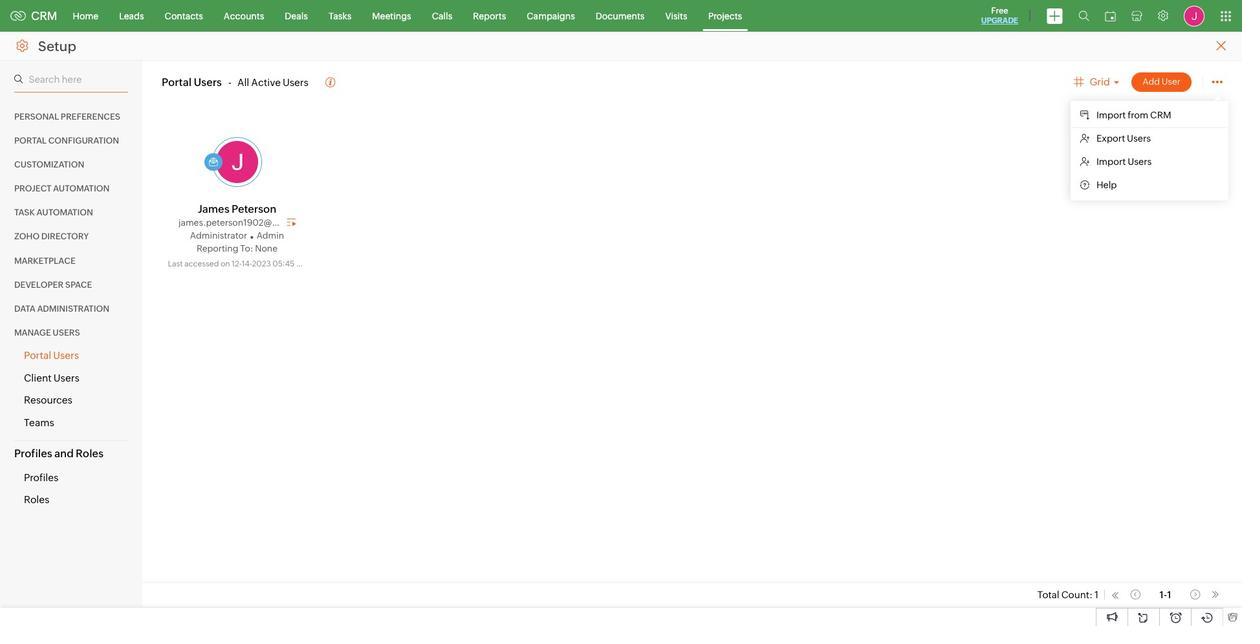 Task type: vqa. For each thing, say whether or not it's contained in the screenshot.
10 in the Total Records 10
no



Task type: locate. For each thing, give the bounding box(es) containing it.
profile element
[[1176, 0, 1212, 31]]

projects
[[708, 11, 742, 21]]

deals
[[285, 11, 308, 21]]

calendar image
[[1105, 11, 1116, 21]]

campaigns link
[[516, 0, 585, 31]]

reports
[[473, 11, 506, 21]]

free upgrade
[[981, 6, 1018, 25]]

contacts link
[[154, 0, 213, 31]]

profile image
[[1184, 5, 1205, 26]]

crm link
[[10, 9, 57, 23]]

calls link
[[422, 0, 463, 31]]

free
[[991, 6, 1008, 16]]

visits link
[[655, 0, 698, 31]]

leads
[[119, 11, 144, 21]]

projects link
[[698, 0, 753, 31]]



Task type: describe. For each thing, give the bounding box(es) containing it.
upgrade
[[981, 16, 1018, 25]]

reports link
[[463, 0, 516, 31]]

documents link
[[585, 0, 655, 31]]

accounts link
[[213, 0, 275, 31]]

documents
[[596, 11, 645, 21]]

home
[[73, 11, 98, 21]]

contacts
[[165, 11, 203, 21]]

meetings link
[[362, 0, 422, 31]]

leads link
[[109, 0, 154, 31]]

search image
[[1079, 10, 1090, 21]]

accounts
[[224, 11, 264, 21]]

crm
[[31, 9, 57, 23]]

meetings
[[372, 11, 411, 21]]

deals link
[[275, 0, 318, 31]]

home link
[[62, 0, 109, 31]]

tasks
[[329, 11, 352, 21]]

calls
[[432, 11, 452, 21]]

visits
[[665, 11, 688, 21]]

search element
[[1071, 0, 1097, 32]]

campaigns
[[527, 11, 575, 21]]

create menu image
[[1047, 8, 1063, 24]]

tasks link
[[318, 0, 362, 31]]

create menu element
[[1039, 0, 1071, 31]]



